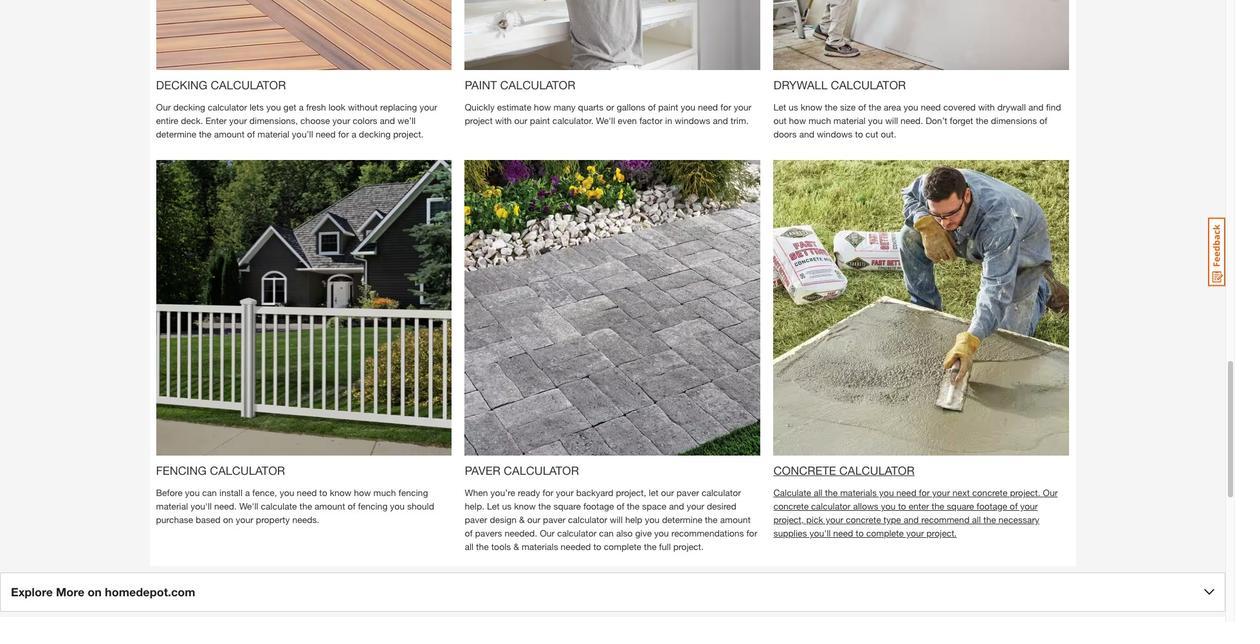 Task type: describe. For each thing, give the bounding box(es) containing it.
calculate all the materials you need for your next concrete project. our concrete calculator allows you to enter the square footage of your project, pick your concrete type and recommend all the necessary supplies you'll need to complete your project.
[[774, 488, 1058, 539]]

the left full
[[644, 542, 657, 553]]

paint calculator
[[465, 78, 576, 92]]

0 horizontal spatial fencing
[[358, 501, 388, 512]]

gallons
[[617, 102, 646, 113]]

need inside our decking calculator lets you get a fresh look without replacing your entire deck. enter your dimensions, choose your colors and we'll determine the amount of material you'll need for a decking project.
[[316, 129, 336, 140]]

give
[[635, 528, 652, 539]]

for left supplies
[[747, 528, 758, 539]]

tools
[[491, 542, 511, 553]]

out
[[774, 115, 787, 126]]

you'll inside calculate all the materials you need for your next concrete project. our concrete calculator allows you to enter the square footage of your project, pick your concrete type and recommend all the necessary supplies you'll need to complete your project.
[[810, 528, 831, 539]]

2 horizontal spatial paver
[[677, 488, 699, 499]]

even
[[618, 115, 637, 126]]

desired
[[707, 501, 737, 512]]

install
[[219, 488, 243, 499]]

complete inside calculate all the materials you need for your next concrete project. our concrete calculator allows you to enter the square footage of your project, pick your concrete type and recommend all the necessary supplies you'll need to complete your project.
[[866, 528, 904, 539]]

0 vertical spatial &
[[519, 515, 525, 526]]

for right ready
[[543, 488, 554, 499]]

explore more on homedepot.com
[[11, 585, 195, 600]]

you'll
[[292, 129, 313, 140]]

to inside when you're ready for your backyard project, let our paver calculator help. let us know the square footage of the space and your desired paver design & our paver calculator will help you determine the amount of pavers needed. our calculator can also give you recommendations for all the tools & materials needed to complete the full project.
[[593, 542, 602, 553]]

0 horizontal spatial paver
[[465, 515, 487, 526]]

pick
[[807, 515, 823, 526]]

many
[[554, 102, 576, 113]]

and right doors
[[799, 129, 815, 140]]

material inside before you can install a fence, you need to know how much fencing material you'll need. we'll calculate the amount of fencing you should purchase based on your property needs.
[[156, 501, 188, 512]]

our decking calculator lets you get a fresh look without replacing your entire deck. enter your dimensions, choose your colors and we'll determine the amount of material you'll need for a decking project.
[[156, 102, 437, 140]]

fencing calculator
[[156, 464, 285, 478]]

estimate
[[497, 102, 532, 113]]

calculator for fencing calculator
[[210, 464, 285, 478]]

when
[[465, 488, 488, 499]]

needs.
[[292, 515, 319, 526]]

needed.
[[505, 528, 537, 539]]

property
[[256, 515, 290, 526]]

need inside before you can install a fence, you need to know how much fencing material you'll need. we'll calculate the amount of fencing you should purchase based on your property needs.
[[297, 488, 317, 499]]

decking calculator
[[156, 78, 286, 92]]

and left the find
[[1029, 102, 1044, 113]]

the up the help
[[627, 501, 640, 512]]

let inside let us know the size of the area you need covered with drywall and find out how much material you will need. don't forget the dimensions of doors and windows to cut out.
[[774, 102, 786, 113]]

help.
[[465, 501, 485, 512]]

choose
[[301, 115, 330, 126]]

our inside our decking calculator lets you get a fresh look without replacing your entire deck. enter your dimensions, choose your colors and we'll determine the amount of material you'll need for a decking project.
[[156, 102, 171, 113]]

purchase
[[156, 515, 193, 526]]

enter
[[909, 501, 929, 512]]

your right replacing
[[420, 102, 437, 113]]

fence,
[[252, 488, 277, 499]]

1 vertical spatial decking
[[359, 129, 391, 140]]

recommend
[[922, 515, 970, 526]]

and inside our decking calculator lets you get a fresh look without replacing your entire deck. enter your dimensions, choose your colors and we'll determine the amount of material you'll need for a decking project.
[[380, 115, 395, 126]]

project. inside when you're ready for your backyard project, let our paver calculator help. let us know the square footage of the space and your desired paver design & our paver calculator will help you determine the amount of pavers needed. our calculator can also give you recommendations for all the tools & materials needed to complete the full project.
[[673, 542, 704, 553]]

entire
[[156, 115, 178, 126]]

space
[[642, 501, 667, 512]]

all inside when you're ready for your backyard project, let our paver calculator help. let us know the square footage of the space and your desired paver design & our paver calculator will help you determine the amount of pavers needed. our calculator can also give you recommendations for all the tools & materials needed to complete the full project.
[[465, 542, 474, 553]]

paver
[[465, 464, 501, 478]]

material inside our decking calculator lets you get a fresh look without replacing your entire deck. enter your dimensions, choose your colors and we'll determine the amount of material you'll need for a decking project.
[[257, 129, 290, 140]]

project
[[465, 115, 493, 126]]

lets
[[250, 102, 264, 113]]

drywall calculator image
[[774, 0, 1070, 70]]

much inside let us know the size of the area you need covered with drywall and find out how much material you will need. don't forget the dimensions of doors and windows to cut out.
[[809, 115, 831, 126]]

necessary
[[999, 515, 1040, 526]]

you inside our decking calculator lets you get a fresh look without replacing your entire deck. enter your dimensions, choose your colors and we'll determine the amount of material you'll need for a decking project.
[[266, 102, 281, 113]]

pavers
[[475, 528, 502, 539]]

deck.
[[181, 115, 203, 126]]

before
[[156, 488, 183, 499]]

know inside let us know the size of the area you need covered with drywall and find out how much material you will need. don't forget the dimensions of doors and windows to cut out.
[[801, 102, 823, 113]]

calculator up the desired
[[702, 488, 741, 499]]

you're
[[491, 488, 515, 499]]

let
[[649, 488, 659, 499]]

for inside our decking calculator lets you get a fresh look without replacing your entire deck. enter your dimensions, choose your colors and we'll determine the amount of material you'll need for a decking project.
[[338, 129, 349, 140]]

1 horizontal spatial fencing
[[399, 488, 428, 499]]

and inside calculate all the materials you need for your next concrete project. our concrete calculator allows you to enter the square footage of your project, pick your concrete type and recommend all the necessary supplies you'll need to complete your project.
[[904, 515, 919, 526]]

quickly
[[465, 102, 495, 113]]

windows inside let us know the size of the area you need covered with drywall and find out how much material you will need. don't forget the dimensions of doors and windows to cut out.
[[817, 129, 853, 140]]

feedback link image
[[1208, 217, 1226, 287]]

covered
[[944, 102, 976, 113]]

calculator inside calculate all the materials you need for your next concrete project. our concrete calculator allows you to enter the square footage of your project, pick your concrete type and recommend all the necessary supplies you'll need to complete your project.
[[811, 501, 851, 512]]

quarts
[[578, 102, 604, 113]]

area
[[884, 102, 901, 113]]

2 vertical spatial our
[[527, 515, 541, 526]]

the right forget at the top right of page
[[976, 115, 989, 126]]

type
[[884, 515, 901, 526]]

your right pick
[[826, 515, 844, 526]]

drywall
[[774, 78, 828, 92]]

calculate
[[261, 501, 297, 512]]

the up the recommend
[[932, 501, 945, 512]]

your left the desired
[[687, 501, 704, 512]]

next
[[953, 488, 970, 499]]

quickly estimate how many quarts or gallons of paint you need for your project with our paint calculator. we'll even factor in windows and trim.
[[465, 102, 752, 126]]

out.
[[881, 129, 896, 140]]

calculator for concrete calculator
[[840, 464, 915, 478]]

your down look
[[333, 115, 350, 126]]

your left the 'backyard'
[[556, 488, 574, 499]]

the up recommendations on the right of page
[[705, 515, 718, 526]]

enter
[[206, 115, 227, 126]]

explore
[[11, 585, 53, 600]]

calculator for drywall calculator
[[831, 78, 906, 92]]

calculator for decking calculator
[[211, 78, 286, 92]]

size
[[840, 102, 856, 113]]

should
[[407, 501, 434, 512]]

paver calculator
[[465, 464, 579, 478]]

project. down the recommend
[[927, 528, 957, 539]]

don't
[[926, 115, 948, 126]]

cut
[[866, 129, 878, 140]]

with inside let us know the size of the area you need covered with drywall and find out how much material you will need. don't forget the dimensions of doors and windows to cut out.
[[978, 102, 995, 113]]

doors
[[774, 129, 797, 140]]

amount inside our decking calculator lets you get a fresh look without replacing your entire deck. enter your dimensions, choose your colors and we'll determine the amount of material you'll need for a decking project.
[[214, 129, 245, 140]]

of inside calculate all the materials you need for your next concrete project. our concrete calculator allows you to enter the square footage of your project, pick your concrete type and recommend all the necessary supplies you'll need to complete your project.
[[1010, 501, 1018, 512]]

the inside our decking calculator lets you get a fresh look without replacing your entire deck. enter your dimensions, choose your colors and we'll determine the amount of material you'll need for a decking project.
[[199, 129, 212, 140]]

and inside when you're ready for your backyard project, let our paver calculator help. let us know the square footage of the space and your desired paver design & our paver calculator will help you determine the amount of pavers needed. our calculator can also give you recommendations for all the tools & materials needed to complete the full project.
[[669, 501, 684, 512]]

calculator for paver calculator
[[504, 464, 579, 478]]

your down enter
[[907, 528, 924, 539]]

with inside quickly estimate how many quarts or gallons of paint you need for your project with our paint calculator. we'll even factor in windows and trim.
[[495, 115, 512, 126]]

of inside before you can install a fence, you need to know how much fencing material you'll need. we'll calculate the amount of fencing you should purchase based on your property needs.
[[348, 501, 356, 512]]

will inside when you're ready for your backyard project, let our paver calculator help. let us know the square footage of the space and your desired paver design & our paver calculator will help you determine the amount of pavers needed. our calculator can also give you recommendations for all the tools & materials needed to complete the full project.
[[610, 515, 623, 526]]

or
[[606, 102, 614, 113]]

to down allows
[[856, 528, 864, 539]]

materials inside when you're ready for your backyard project, let our paver calculator help. let us know the square footage of the space and your desired paver design & our paver calculator will help you determine the amount of pavers needed. our calculator can also give you recommendations for all the tools & materials needed to complete the full project.
[[522, 542, 558, 553]]

fencing
[[156, 464, 207, 478]]

1 horizontal spatial paver
[[543, 515, 566, 526]]

1 vertical spatial all
[[972, 515, 981, 526]]

forget
[[950, 115, 973, 126]]

without
[[348, 102, 378, 113]]

material inside let us know the size of the area you need covered with drywall and find out how much material you will need. don't forget the dimensions of doors and windows to cut out.
[[834, 115, 866, 126]]

of inside our decking calculator lets you get a fresh look without replacing your entire deck. enter your dimensions, choose your colors and we'll determine the amount of material you'll need for a decking project.
[[247, 129, 255, 140]]

1 vertical spatial our
[[661, 488, 674, 499]]

allows
[[853, 501, 879, 512]]

let us know the size of the area you need covered with drywall and find out how much material you will need. don't forget the dimensions of doors and windows to cut out.
[[774, 102, 1061, 140]]

explore more on homedepot.com button
[[0, 573, 1226, 612]]

supplies
[[774, 528, 807, 539]]

project. inside our decking calculator lets you get a fresh look without replacing your entire deck. enter your dimensions, choose your colors and we'll determine the amount of material you'll need for a decking project.
[[393, 129, 424, 140]]



Task type: locate. For each thing, give the bounding box(es) containing it.
all right the recommend
[[972, 515, 981, 526]]

materials
[[840, 488, 877, 499], [522, 542, 558, 553]]

to inside let us know the size of the area you need covered with drywall and find out how much material you will need. don't forget the dimensions of doors and windows to cut out.
[[855, 129, 863, 140]]

0 vertical spatial much
[[809, 115, 831, 126]]

1 vertical spatial much
[[374, 488, 396, 499]]

material up purchase
[[156, 501, 188, 512]]

the down enter
[[199, 129, 212, 140]]

paver right let
[[677, 488, 699, 499]]

you inside quickly estimate how many quarts or gallons of paint you need for your project with our paint calculator. we'll even factor in windows and trim.
[[681, 102, 696, 113]]

clayton graystone image
[[465, 160, 761, 456]]

1 vertical spatial we'll
[[239, 501, 258, 512]]

2 footage from the left
[[977, 501, 1008, 512]]

get
[[283, 102, 296, 113]]

determine inside our decking calculator lets you get a fresh look without replacing your entire deck. enter your dimensions, choose your colors and we'll determine the amount of material you'll need for a decking project.
[[156, 129, 196, 140]]

and down replacing
[[380, 115, 395, 126]]

1 horizontal spatial paint
[[658, 102, 678, 113]]

to inside before you can install a fence, you need to know how much fencing material you'll need. we'll calculate the amount of fencing you should purchase based on your property needs.
[[319, 488, 327, 499]]

drywall calculator
[[774, 78, 906, 92]]

all
[[814, 488, 823, 499], [972, 515, 981, 526], [465, 542, 474, 553]]

2 vertical spatial all
[[465, 542, 474, 553]]

1 vertical spatial will
[[610, 515, 623, 526]]

the up needs.
[[299, 501, 312, 512]]

how
[[534, 102, 551, 113], [789, 115, 806, 126], [354, 488, 371, 499]]

concrete calculator image
[[774, 160, 1070, 456]]

let down you're
[[487, 501, 500, 512]]

when you're ready for your backyard project, let our paver calculator help. let us know the square footage of the space and your desired paver design & our paver calculator will help you determine the amount of pavers needed. our calculator can also give you recommendations for all the tools & materials needed to complete the full project.
[[465, 488, 758, 553]]

decking calculator image
[[156, 0, 452, 70]]

2 horizontal spatial material
[[834, 115, 866, 126]]

complete inside when you're ready for your backyard project, let our paver calculator help. let us know the square footage of the space and your desired paver design & our paver calculator will help you determine the amount of pavers needed. our calculator can also give you recommendations for all the tools & materials needed to complete the full project.
[[604, 542, 642, 553]]

decking up deck.
[[173, 102, 205, 113]]

project,
[[616, 488, 646, 499], [774, 515, 804, 526]]

0 vertical spatial determine
[[156, 129, 196, 140]]

1 vertical spatial complete
[[604, 542, 642, 553]]

you'll inside before you can install a fence, you need to know how much fencing material you'll need. we'll calculate the amount of fencing you should purchase based on your property needs.
[[191, 501, 212, 512]]

you'll up "based"
[[191, 501, 212, 512]]

0 vertical spatial paint
[[658, 102, 678, 113]]

project. down we'll
[[393, 129, 424, 140]]

trim.
[[731, 115, 749, 126]]

fencing left the should
[[358, 501, 388, 512]]

square inside when you're ready for your backyard project, let our paver calculator help. let us know the square footage of the space and your desired paver design & our paver calculator will help you determine the amount of pavers needed. our calculator can also give you recommendations for all the tools & materials needed to complete the full project.
[[554, 501, 581, 512]]

based
[[196, 515, 221, 526]]

help
[[625, 515, 643, 526]]

you'll down pick
[[810, 528, 831, 539]]

full
[[659, 542, 671, 553]]

0 horizontal spatial need.
[[214, 501, 237, 512]]

0 vertical spatial can
[[202, 488, 217, 499]]

1 vertical spatial windows
[[817, 129, 853, 140]]

project, inside calculate all the materials you need for your next concrete project. our concrete calculator allows you to enter the square footage of your project, pick your concrete type and recommend all the necessary supplies you'll need to complete your project.
[[774, 515, 804, 526]]

for up trim.
[[721, 102, 731, 113]]

0 vertical spatial know
[[801, 102, 823, 113]]

1 horizontal spatial let
[[774, 102, 786, 113]]

0 horizontal spatial footage
[[584, 501, 614, 512]]

can left the also
[[599, 528, 614, 539]]

1 horizontal spatial how
[[534, 102, 551, 113]]

concrete down allows
[[846, 515, 881, 526]]

footage up necessary
[[977, 501, 1008, 512]]

design
[[490, 515, 517, 526]]

determine down entire
[[156, 129, 196, 140]]

0 horizontal spatial much
[[374, 488, 396, 499]]

and right the space
[[669, 501, 684, 512]]

calculator down the 'backyard'
[[568, 515, 608, 526]]

amount inside before you can install a fence, you need to know how much fencing material you'll need. we'll calculate the amount of fencing you should purchase based on your property needs.
[[315, 501, 345, 512]]

calculator up "needed"
[[557, 528, 597, 539]]

need. down install
[[214, 501, 237, 512]]

footage inside when you're ready for your backyard project, let our paver calculator help. let us know the square footage of the space and your desired paver design & our paver calculator will help you determine the amount of pavers needed. our calculator can also give you recommendations for all the tools & materials needed to complete the full project.
[[584, 501, 614, 512]]

us inside let us know the size of the area you need covered with drywall and find out how much material you will need. don't forget the dimensions of doors and windows to cut out.
[[789, 102, 798, 113]]

in
[[665, 115, 672, 126]]

0 horizontal spatial our
[[156, 102, 171, 113]]

our
[[156, 102, 171, 113], [1043, 488, 1058, 499], [540, 528, 555, 539]]

1 vertical spatial know
[[330, 488, 352, 499]]

look
[[329, 102, 346, 113]]

calculator up ready
[[504, 464, 579, 478]]

project, left let
[[616, 488, 646, 499]]

all right calculate
[[814, 488, 823, 499]]

calculator inside our decking calculator lets you get a fresh look without replacing your entire deck. enter your dimensions, choose your colors and we'll determine the amount of material you'll need for a decking project.
[[208, 102, 247, 113]]

& down the needed. at the left bottom of the page
[[514, 542, 519, 553]]

0 horizontal spatial decking
[[173, 102, 205, 113]]

2 horizontal spatial amount
[[720, 515, 751, 526]]

us inside when you're ready for your backyard project, let our paver calculator help. let us know the square footage of the space and your desired paver design & our paver calculator will help you determine the amount of pavers needed. our calculator can also give you recommendations for all the tools & materials needed to complete the full project.
[[502, 501, 512, 512]]

we'll
[[398, 115, 416, 126]]

0 vertical spatial we'll
[[596, 115, 615, 126]]

your inside before you can install a fence, you need to know how much fencing material you'll need. we'll calculate the amount of fencing you should purchase based on your property needs.
[[236, 515, 253, 526]]

0 horizontal spatial paint
[[530, 115, 550, 126]]

more
[[56, 585, 84, 600]]

we'll down or
[[596, 115, 615, 126]]

the
[[825, 102, 838, 113], [869, 102, 881, 113], [976, 115, 989, 126], [199, 129, 212, 140], [825, 488, 838, 499], [299, 501, 312, 512], [538, 501, 551, 512], [627, 501, 640, 512], [932, 501, 945, 512], [705, 515, 718, 526], [984, 515, 996, 526], [476, 542, 489, 553], [644, 542, 657, 553]]

you
[[266, 102, 281, 113], [681, 102, 696, 113], [904, 102, 919, 113], [868, 115, 883, 126], [185, 488, 200, 499], [280, 488, 294, 499], [879, 488, 894, 499], [390, 501, 405, 512], [881, 501, 896, 512], [645, 515, 660, 526], [654, 528, 669, 539]]

&
[[519, 515, 525, 526], [514, 542, 519, 553]]

1 horizontal spatial square
[[947, 501, 974, 512]]

on right "based"
[[223, 515, 233, 526]]

1 horizontal spatial on
[[223, 515, 233, 526]]

how inside before you can install a fence, you need to know how much fencing material you'll need. we'll calculate the amount of fencing you should purchase based on your property needs.
[[354, 488, 371, 499]]

0 horizontal spatial all
[[465, 542, 474, 553]]

paint calculator image
[[465, 0, 761, 70]]

1 square from the left
[[554, 501, 581, 512]]

on inside before you can install a fence, you need to know how much fencing material you'll need. we'll calculate the amount of fencing you should purchase based on your property needs.
[[223, 515, 233, 526]]

2 vertical spatial material
[[156, 501, 188, 512]]

footage inside calculate all the materials you need for your next concrete project. our concrete calculator allows you to enter the square footage of your project, pick your concrete type and recommend all the necessary supplies you'll need to complete your project.
[[977, 501, 1008, 512]]

determine inside when you're ready for your backyard project, let our paver calculator help. let us know the square footage of the space and your desired paver design & our paver calculator will help you determine the amount of pavers needed. our calculator can also give you recommendations for all the tools & materials needed to complete the full project.
[[662, 515, 703, 526]]

concrete right next in the right bottom of the page
[[973, 488, 1008, 499]]

0 horizontal spatial can
[[202, 488, 217, 499]]

our inside calculate all the materials you need for your next concrete project. our concrete calculator allows you to enter the square footage of your project, pick your concrete type and recommend all the necessary supplies you'll need to complete your project.
[[1043, 488, 1058, 499]]

0 vertical spatial a
[[299, 102, 304, 113]]

factor
[[640, 115, 663, 126]]

a
[[299, 102, 304, 113], [352, 129, 356, 140], [245, 488, 250, 499]]

for down look
[[338, 129, 349, 140]]

1 horizontal spatial a
[[299, 102, 304, 113]]

on inside 'dropdown button'
[[88, 585, 102, 600]]

0 horizontal spatial on
[[88, 585, 102, 600]]

amount down the desired
[[720, 515, 751, 526]]

amount down enter
[[214, 129, 245, 140]]

on
[[223, 515, 233, 526], [88, 585, 102, 600]]

much
[[809, 115, 831, 126], [374, 488, 396, 499]]

for inside quickly estimate how many quarts or gallons of paint you need for your project with our paint calculator. we'll even factor in windows and trim.
[[721, 102, 731, 113]]

1 horizontal spatial determine
[[662, 515, 703, 526]]

1 vertical spatial can
[[599, 528, 614, 539]]

let
[[774, 102, 786, 113], [487, 501, 500, 512]]

1 vertical spatial fencing
[[358, 501, 388, 512]]

your inside quickly estimate how many quarts or gallons of paint you need for your project with our paint calculator. we'll even factor in windows and trim.
[[734, 102, 752, 113]]

decking
[[156, 78, 208, 92]]

2 horizontal spatial know
[[801, 102, 823, 113]]

dimensions,
[[249, 115, 298, 126]]

windows down size
[[817, 129, 853, 140]]

for
[[721, 102, 731, 113], [338, 129, 349, 140], [543, 488, 554, 499], [919, 488, 930, 499], [747, 528, 758, 539]]

paint down estimate
[[530, 115, 550, 126]]

with left drywall
[[978, 102, 995, 113]]

0 horizontal spatial windows
[[675, 115, 711, 126]]

1 horizontal spatial all
[[814, 488, 823, 499]]

calculator up enter
[[208, 102, 247, 113]]

materials inside calculate all the materials you need for your next concrete project. our concrete calculator allows you to enter the square footage of your project, pick your concrete type and recommend all the necessary supplies you'll need to complete your project.
[[840, 488, 877, 499]]

1 horizontal spatial complete
[[866, 528, 904, 539]]

need. inside before you can install a fence, you need to know how much fencing material you'll need. we'll calculate the amount of fencing you should purchase based on your property needs.
[[214, 501, 237, 512]]

paint
[[658, 102, 678, 113], [530, 115, 550, 126]]

the left size
[[825, 102, 838, 113]]

we'll
[[596, 115, 615, 126], [239, 501, 258, 512]]

0 vertical spatial all
[[814, 488, 823, 499]]

0 vertical spatial material
[[834, 115, 866, 126]]

complete down the also
[[604, 542, 642, 553]]

materials down the needed. at the left bottom of the page
[[522, 542, 558, 553]]

1 horizontal spatial footage
[[977, 501, 1008, 512]]

and inside quickly estimate how many quarts or gallons of paint you need for your project with our paint calculator. we'll even factor in windows and trim.
[[713, 115, 728, 126]]

windows
[[675, 115, 711, 126], [817, 129, 853, 140]]

project. right full
[[673, 542, 704, 553]]

0 vertical spatial materials
[[840, 488, 877, 499]]

the inside before you can install a fence, you need to know how much fencing material you'll need. we'll calculate the amount of fencing you should purchase based on your property needs.
[[299, 501, 312, 512]]

drywall
[[998, 102, 1026, 113]]

paver down help.
[[465, 515, 487, 526]]

1 horizontal spatial can
[[599, 528, 614, 539]]

to left "cut"
[[855, 129, 863, 140]]

calculate
[[774, 488, 811, 499]]

how inside let us know the size of the area you need covered with drywall and find out how much material you will need. don't forget the dimensions of doors and windows to cut out.
[[789, 115, 806, 126]]

the left area
[[869, 102, 881, 113]]

paint up in
[[658, 102, 678, 113]]

0 horizontal spatial materials
[[522, 542, 558, 553]]

replacing
[[380, 102, 417, 113]]

and
[[1029, 102, 1044, 113], [380, 115, 395, 126], [713, 115, 728, 126], [799, 129, 815, 140], [669, 501, 684, 512], [904, 515, 919, 526]]

for up enter
[[919, 488, 930, 499]]

colors
[[353, 115, 377, 126]]

the down ready
[[538, 501, 551, 512]]

1 horizontal spatial amount
[[315, 501, 345, 512]]

paver
[[677, 488, 699, 499], [465, 515, 487, 526], [543, 515, 566, 526]]

0 vertical spatial on
[[223, 515, 233, 526]]

concrete
[[774, 464, 836, 478]]

complete down type
[[866, 528, 904, 539]]

the left necessary
[[984, 515, 996, 526]]

0 horizontal spatial determine
[[156, 129, 196, 140]]

1 horizontal spatial us
[[789, 102, 798, 113]]

0 horizontal spatial complete
[[604, 542, 642, 553]]

a down colors
[[352, 129, 356, 140]]

we'll inside before you can install a fence, you need to know how much fencing material you'll need. we'll calculate the amount of fencing you should purchase based on your property needs.
[[239, 501, 258, 512]]

our inside quickly estimate how many quarts or gallons of paint you need for your project with our paint calculator. we'll even factor in windows and trim.
[[514, 115, 528, 126]]

0 vertical spatial with
[[978, 102, 995, 113]]

paver up "needed"
[[543, 515, 566, 526]]

1 vertical spatial us
[[502, 501, 512, 512]]

1 vertical spatial project,
[[774, 515, 804, 526]]

our inside when you're ready for your backyard project, let our paver calculator help. let us know the square footage of the space and your desired paver design & our paver calculator will help you determine the amount of pavers needed. our calculator can also give you recommendations for all the tools & materials needed to complete the full project.
[[540, 528, 555, 539]]

us up design
[[502, 501, 512, 512]]

your left next in the right bottom of the page
[[933, 488, 950, 499]]

a right get
[[299, 102, 304, 113]]

0 horizontal spatial us
[[502, 501, 512, 512]]

1 horizontal spatial material
[[257, 129, 290, 140]]

fencing up the should
[[399, 488, 428, 499]]

calculator for paint calculator
[[500, 78, 576, 92]]

can inside before you can install a fence, you need to know how much fencing material you'll need. we'll calculate the amount of fencing you should purchase based on your property needs.
[[202, 488, 217, 499]]

& up the needed. at the left bottom of the page
[[519, 515, 525, 526]]

2 vertical spatial a
[[245, 488, 250, 499]]

2 square from the left
[[947, 501, 974, 512]]

how inside quickly estimate how many quarts or gallons of paint you need for your project with our paint calculator. we'll even factor in windows and trim.
[[534, 102, 551, 113]]

our down estimate
[[514, 115, 528, 126]]

homedepot.com
[[105, 585, 195, 600]]

1 vertical spatial concrete
[[774, 501, 809, 512]]

also
[[616, 528, 633, 539]]

and left trim.
[[713, 115, 728, 126]]

1 vertical spatial you'll
[[810, 528, 831, 539]]

windows right in
[[675, 115, 711, 126]]

fresh
[[306, 102, 326, 113]]

our right let
[[661, 488, 674, 499]]

with down estimate
[[495, 115, 512, 126]]

determine up recommendations on the right of page
[[662, 515, 703, 526]]

before you can install a fence, you need to know how much fencing material you'll need. we'll calculate the amount of fencing you should purchase based on your property needs.
[[156, 488, 434, 526]]

much inside before you can install a fence, you need to know how much fencing material you'll need. we'll calculate the amount of fencing you should purchase based on your property needs.
[[374, 488, 396, 499]]

2 horizontal spatial concrete
[[973, 488, 1008, 499]]

2 horizontal spatial our
[[1043, 488, 1058, 499]]

material down size
[[834, 115, 866, 126]]

to
[[855, 129, 863, 140], [319, 488, 327, 499], [898, 501, 906, 512], [856, 528, 864, 539], [593, 542, 602, 553]]

0 horizontal spatial will
[[610, 515, 623, 526]]

let inside when you're ready for your backyard project, let our paver calculator help. let us know the square footage of the space and your desired paver design & our paver calculator will help you determine the amount of pavers needed. our calculator can also give you recommendations for all the tools & materials needed to complete the full project.
[[487, 501, 500, 512]]

calculator up lets on the left of the page
[[211, 78, 286, 92]]

to up type
[[898, 501, 906, 512]]

1 horizontal spatial concrete
[[846, 515, 881, 526]]

project, up supplies
[[774, 515, 804, 526]]

we'll inside quickly estimate how many quarts or gallons of paint you need for your project with our paint calculator. we'll even factor in windows and trim.
[[596, 115, 615, 126]]

1 footage from the left
[[584, 501, 614, 512]]

0 horizontal spatial amount
[[214, 129, 245, 140]]

backyard
[[576, 488, 614, 499]]

project. up necessary
[[1010, 488, 1041, 499]]

need. down area
[[901, 115, 923, 126]]

0 horizontal spatial you'll
[[191, 501, 212, 512]]

concrete down calculate
[[774, 501, 809, 512]]

2 horizontal spatial a
[[352, 129, 356, 140]]

the down concrete calculator
[[825, 488, 838, 499]]

concrete
[[973, 488, 1008, 499], [774, 501, 809, 512], [846, 515, 881, 526]]

will down area
[[885, 115, 898, 126]]

2 vertical spatial amount
[[720, 515, 751, 526]]

0 vertical spatial project,
[[616, 488, 646, 499]]

calculator up size
[[831, 78, 906, 92]]

footage
[[584, 501, 614, 512], [977, 501, 1008, 512]]

0 horizontal spatial let
[[487, 501, 500, 512]]

all left tools
[[465, 542, 474, 553]]

decking down colors
[[359, 129, 391, 140]]

calculator up allows
[[840, 464, 915, 478]]

of inside quickly estimate how many quarts or gallons of paint you need for your project with our paint calculator. we'll even factor in windows and trim.
[[648, 102, 656, 113]]

will
[[885, 115, 898, 126], [610, 515, 623, 526]]

1 vertical spatial on
[[88, 585, 102, 600]]

windows inside quickly estimate how many quarts or gallons of paint you need for your project with our paint calculator. we'll even factor in windows and trim.
[[675, 115, 711, 126]]

need. inside let us know the size of the area you need covered with drywall and find out how much material you will need. don't forget the dimensions of doors and windows to cut out.
[[901, 115, 923, 126]]

can
[[202, 488, 217, 499], [599, 528, 614, 539]]

paint
[[465, 78, 497, 92]]

project, inside when you're ready for your backyard project, let our paver calculator help. let us know the square footage of the space and your desired paver design & our paver calculator will help you determine the amount of pavers needed. our calculator can also give you recommendations for all the tools & materials needed to complete the full project.
[[616, 488, 646, 499]]

your right enter
[[229, 115, 247, 126]]

know
[[801, 102, 823, 113], [330, 488, 352, 499], [514, 501, 536, 512]]

fencing calculator image
[[156, 160, 452, 456]]

material down dimensions,
[[257, 129, 290, 140]]

need
[[698, 102, 718, 113], [921, 102, 941, 113], [316, 129, 336, 140], [297, 488, 317, 499], [897, 488, 917, 499], [833, 528, 853, 539]]

0 vertical spatial our
[[514, 115, 528, 126]]

1 vertical spatial determine
[[662, 515, 703, 526]]

1 vertical spatial material
[[257, 129, 290, 140]]

0 vertical spatial decking
[[173, 102, 205, 113]]

your up trim.
[[734, 102, 752, 113]]

for inside calculate all the materials you need for your next concrete project. our concrete calculator allows you to enter the square footage of your project, pick your concrete type and recommend all the necessary supplies you'll need to complete your project.
[[919, 488, 930, 499]]

know inside when you're ready for your backyard project, let our paver calculator help. let us know the square footage of the space and your desired paver design & our paver calculator will help you determine the amount of pavers needed. our calculator can also give you recommendations for all the tools & materials needed to complete the full project.
[[514, 501, 536, 512]]

need inside let us know the size of the area you need covered with drywall and find out how much material you will need. don't forget the dimensions of doors and windows to cut out.
[[921, 102, 941, 113]]

1 horizontal spatial you'll
[[810, 528, 831, 539]]

1 horizontal spatial know
[[514, 501, 536, 512]]

1 horizontal spatial materials
[[840, 488, 877, 499]]

1 vertical spatial &
[[514, 542, 519, 553]]

1 vertical spatial let
[[487, 501, 500, 512]]

dimensions
[[991, 115, 1037, 126]]

amount
[[214, 129, 245, 140], [315, 501, 345, 512], [720, 515, 751, 526]]

ready
[[518, 488, 540, 499]]

calculator up estimate
[[500, 78, 576, 92]]

can left install
[[202, 488, 217, 499]]

needed
[[561, 542, 591, 553]]

to up needs.
[[319, 488, 327, 499]]

2 vertical spatial concrete
[[846, 515, 881, 526]]

complete
[[866, 528, 904, 539], [604, 542, 642, 553]]

to right "needed"
[[593, 542, 602, 553]]

you'll
[[191, 501, 212, 512], [810, 528, 831, 539]]

a right install
[[245, 488, 250, 499]]

0 vertical spatial fencing
[[399, 488, 428, 499]]

your up necessary
[[1020, 501, 1038, 512]]

will inside let us know the size of the area you need covered with drywall and find out how much material you will need. don't forget the dimensions of doors and windows to cut out.
[[885, 115, 898, 126]]

1 horizontal spatial much
[[809, 115, 831, 126]]

1 vertical spatial a
[[352, 129, 356, 140]]

materials up allows
[[840, 488, 877, 499]]

can inside when you're ready for your backyard project, let our paver calculator help. let us know the square footage of the space and your desired paver design & our paver calculator will help you determine the amount of pavers needed. our calculator can also give you recommendations for all the tools & materials needed to complete the full project.
[[599, 528, 614, 539]]

square inside calculate all the materials you need for your next concrete project. our concrete calculator allows you to enter the square footage of your project, pick your concrete type and recommend all the necessary supplies you'll need to complete your project.
[[947, 501, 974, 512]]

project.
[[393, 129, 424, 140], [1010, 488, 1041, 499], [927, 528, 957, 539], [673, 542, 704, 553]]

know inside before you can install a fence, you need to know how much fencing material you'll need. we'll calculate the amount of fencing you should purchase based on your property needs.
[[330, 488, 352, 499]]

0 vertical spatial complete
[[866, 528, 904, 539]]

find
[[1046, 102, 1061, 113]]

0 vertical spatial us
[[789, 102, 798, 113]]

calculator up pick
[[811, 501, 851, 512]]

calculator.
[[553, 115, 594, 126]]

0 vertical spatial will
[[885, 115, 898, 126]]

0 vertical spatial windows
[[675, 115, 711, 126]]

amount inside when you're ready for your backyard project, let our paver calculator help. let us know the square footage of the space and your desired paver design & our paver calculator will help you determine the amount of pavers needed. our calculator can also give you recommendations for all the tools & materials needed to complete the full project.
[[720, 515, 751, 526]]

0 horizontal spatial concrete
[[774, 501, 809, 512]]

1 vertical spatial our
[[1043, 488, 1058, 499]]

1 horizontal spatial windows
[[817, 129, 853, 140]]

1 vertical spatial paint
[[530, 115, 550, 126]]

0 horizontal spatial how
[[354, 488, 371, 499]]

need inside quickly estimate how many quarts or gallons of paint you need for your project with our paint calculator. we'll even factor in windows and trim.
[[698, 102, 718, 113]]

a inside before you can install a fence, you need to know how much fencing material you'll need. we'll calculate the amount of fencing you should purchase based on your property needs.
[[245, 488, 250, 499]]

0 vertical spatial amount
[[214, 129, 245, 140]]

and down enter
[[904, 515, 919, 526]]

the down pavers
[[476, 542, 489, 553]]

square
[[554, 501, 581, 512], [947, 501, 974, 512]]

1 vertical spatial how
[[789, 115, 806, 126]]

concrete calculator
[[774, 464, 915, 478]]

recommendations
[[672, 528, 744, 539]]

will up the also
[[610, 515, 623, 526]]



Task type: vqa. For each thing, say whether or not it's contained in the screenshot.
Details inside 7/23/2020 HOME ACCENTS HOLIDAY ARTIFICIAL CHRISTMAS TREES, MULTIPLE MODELS VIEW COMPLETE RECALL DETAILS PRODUCT INFORMATION MANUFACTURER'S WEBSITE
no



